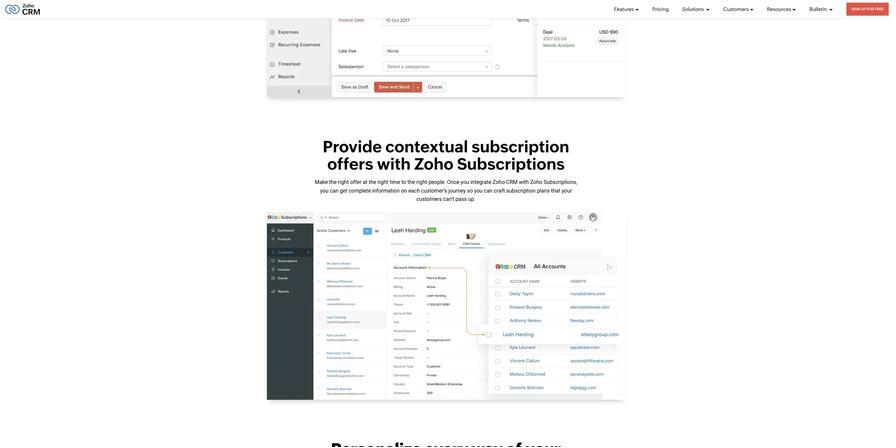 Task type: describe. For each thing, give the bounding box(es) containing it.
bulletin link
[[810, 0, 833, 18]]

craft personalized subscription plans for crm contacts with zoho subscriptions image
[[267, 212, 625, 401]]

subscriptions,
[[544, 179, 577, 186]]

on
[[401, 188, 407, 194]]

with inside make the right offer at the right time to the right people. once you integrate zoho crm with zoho subscriptions, you can get complete information on each customer's journey so you can craft subscription plans that your customers can't pass up.
[[519, 179, 529, 186]]

pass
[[456, 196, 467, 203]]

each
[[408, 188, 420, 194]]

1 right from the left
[[338, 179, 349, 186]]

1 horizontal spatial zoho
[[493, 179, 505, 186]]

that
[[551, 188, 560, 194]]

sign
[[851, 7, 860, 11]]

plans
[[537, 188, 550, 194]]

provide contextual subscription offers with zoho subscriptions
[[323, 138, 569, 174]]

so
[[467, 188, 473, 194]]

2 right from the left
[[378, 179, 388, 186]]

journey
[[449, 188, 466, 194]]

craft
[[494, 188, 505, 194]]

crm
[[506, 179, 518, 186]]

1 horizontal spatial you
[[461, 179, 469, 186]]

1 the from the left
[[329, 179, 337, 186]]

once
[[447, 179, 459, 186]]

resources
[[767, 6, 791, 12]]

zoho crm logo image
[[5, 2, 40, 16]]

contextual
[[385, 138, 468, 156]]

can't
[[443, 196, 454, 203]]

customer's
[[421, 188, 447, 194]]

solutions link
[[682, 0, 710, 18]]

features
[[614, 6, 634, 12]]

subscription inside make the right offer at the right time to the right people. once you integrate zoho crm with zoho subscriptions, you can get complete information on each customer's journey so you can craft subscription plans that your customers can't pass up.
[[506, 188, 536, 194]]



Task type: locate. For each thing, give the bounding box(es) containing it.
sign up for free link
[[846, 3, 889, 16]]

zoho
[[414, 155, 454, 174], [493, 179, 505, 186], [530, 179, 542, 186]]

offers
[[327, 155, 373, 174]]

1 horizontal spatial can
[[484, 188, 493, 194]]

solutions
[[682, 6, 705, 12]]

up.
[[468, 196, 476, 203]]

1 horizontal spatial the
[[369, 179, 376, 186]]

right up "get"
[[338, 179, 349, 186]]

2 horizontal spatial right
[[416, 179, 427, 186]]

0 vertical spatial with
[[377, 155, 411, 174]]

your
[[562, 188, 572, 194]]

right up each
[[416, 179, 427, 186]]

2 the from the left
[[369, 179, 376, 186]]

3 the from the left
[[408, 179, 415, 186]]

people.
[[428, 179, 446, 186]]

make the right offer at the right time to the right people. once you integrate zoho crm with zoho subscriptions, you can get complete information on each customer's journey so you can craft subscription plans that your customers can't pass up.
[[315, 179, 577, 203]]

2 horizontal spatial you
[[474, 188, 483, 194]]

up
[[861, 7, 866, 11]]

0 horizontal spatial zoho
[[414, 155, 454, 174]]

you right so at the right
[[474, 188, 483, 194]]

2 horizontal spatial the
[[408, 179, 415, 186]]

0 horizontal spatial with
[[377, 155, 411, 174]]

zoho up plans
[[530, 179, 542, 186]]

1 vertical spatial with
[[519, 179, 529, 186]]

3 right from the left
[[416, 179, 427, 186]]

customers
[[723, 6, 749, 12]]

time
[[390, 179, 400, 186]]

you down make
[[320, 188, 329, 194]]

for
[[867, 7, 874, 11]]

the
[[329, 179, 337, 186], [369, 179, 376, 186], [408, 179, 415, 186]]

0 horizontal spatial the
[[329, 179, 337, 186]]

integrate
[[471, 179, 491, 186]]

at
[[363, 179, 367, 186]]

zoho up people.
[[414, 155, 454, 174]]

the right to at the left top of the page
[[408, 179, 415, 186]]

can left craft
[[484, 188, 493, 194]]

1 vertical spatial subscription
[[506, 188, 536, 194]]

subscription inside provide contextual subscription offers with zoho subscriptions
[[472, 138, 569, 156]]

pricing
[[652, 6, 669, 12]]

with up time
[[377, 155, 411, 174]]

pricing link
[[652, 0, 669, 18]]

subscription
[[472, 138, 569, 156], [506, 188, 536, 194]]

with
[[377, 155, 411, 174], [519, 179, 529, 186]]

0 horizontal spatial can
[[330, 188, 339, 194]]

subscriptions
[[457, 155, 565, 174]]

with inside provide contextual subscription offers with zoho subscriptions
[[377, 155, 411, 174]]

bulletin
[[810, 6, 828, 12]]

resources link
[[767, 0, 796, 18]]

the right make
[[329, 179, 337, 186]]

sign up for free
[[851, 7, 884, 11]]

complete
[[349, 188, 371, 194]]

you up so at the right
[[461, 179, 469, 186]]

offer
[[350, 179, 361, 186]]

to
[[402, 179, 406, 186]]

the right at
[[369, 179, 376, 186]]

0 vertical spatial subscription
[[472, 138, 569, 156]]

1 horizontal spatial right
[[378, 179, 388, 186]]

can
[[330, 188, 339, 194], [484, 188, 493, 194]]

2 horizontal spatial zoho
[[530, 179, 542, 186]]

zoho up craft
[[493, 179, 505, 186]]

you
[[461, 179, 469, 186], [320, 188, 329, 194], [474, 188, 483, 194]]

provide
[[323, 138, 382, 156]]

can left "get"
[[330, 188, 339, 194]]

get
[[340, 188, 347, 194]]

with right crm
[[519, 179, 529, 186]]

make
[[315, 179, 328, 186]]

customers
[[417, 196, 442, 203]]

2 can from the left
[[484, 188, 493, 194]]

0 horizontal spatial you
[[320, 188, 329, 194]]

zoho inside provide contextual subscription offers with zoho subscriptions
[[414, 155, 454, 174]]

information
[[372, 188, 400, 194]]

right
[[338, 179, 349, 186], [378, 179, 388, 186], [416, 179, 427, 186]]

features link
[[614, 0, 639, 18]]

free
[[875, 7, 884, 11]]

1 can from the left
[[330, 188, 339, 194]]

1 horizontal spatial with
[[519, 179, 529, 186]]

0 horizontal spatial right
[[338, 179, 349, 186]]

create invoices and send them to crm contacts with zoho invoice image
[[267, 0, 625, 97]]

right up information
[[378, 179, 388, 186]]



Task type: vqa. For each thing, say whether or not it's contained in the screenshot.
second right from the right
yes



